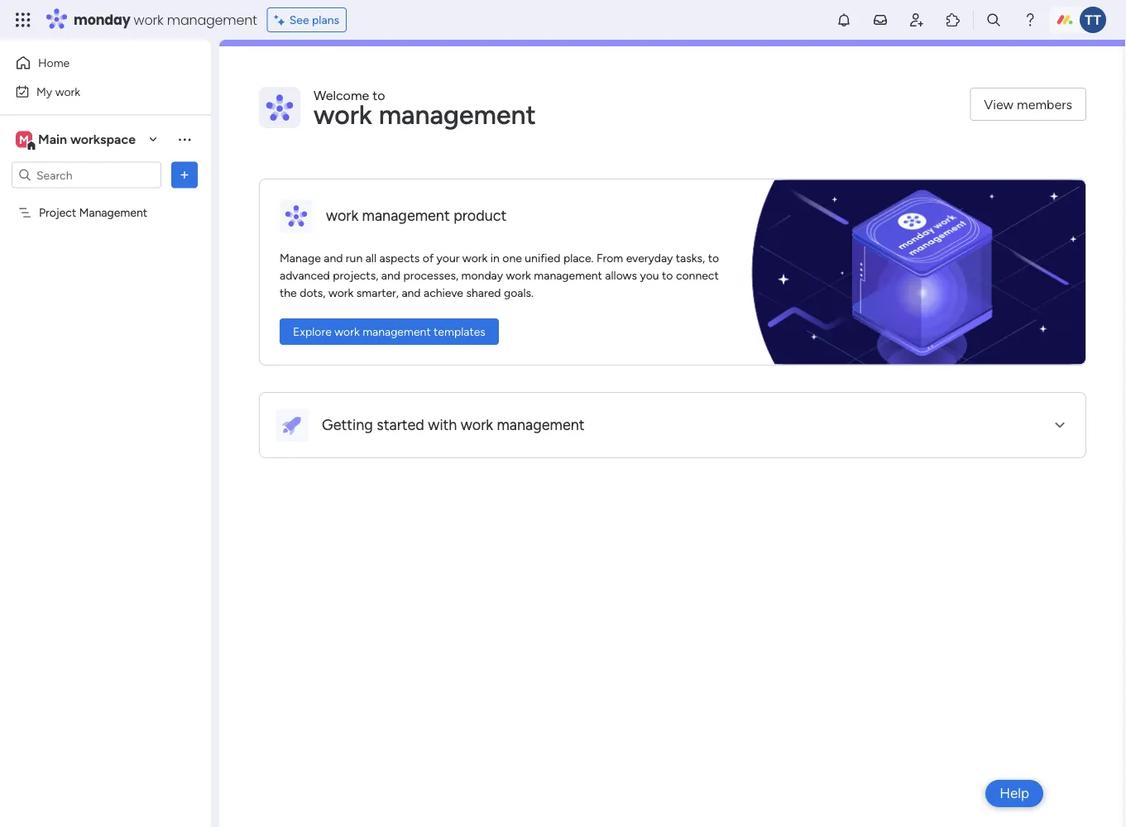 Task type: describe. For each thing, give the bounding box(es) containing it.
work inside 'button'
[[55, 84, 80, 99]]

view members
[[985, 96, 1073, 112]]

shared
[[466, 286, 501, 300]]

of
[[423, 251, 434, 265]]

started
[[377, 417, 425, 434]]

home
[[38, 56, 70, 70]]

view
[[985, 96, 1014, 112]]

work management product
[[326, 207, 507, 225]]

smarter,
[[357, 286, 399, 300]]

project management
[[39, 206, 147, 220]]

view members button
[[971, 88, 1087, 121]]

everyday
[[626, 251, 673, 265]]

help image
[[1022, 12, 1039, 28]]

1 vertical spatial to
[[708, 251, 720, 265]]

projects,
[[333, 269, 379, 283]]

getting started with work management
[[322, 417, 585, 434]]

select product image
[[15, 12, 31, 28]]

my work button
[[10, 78, 178, 105]]

2 horizontal spatial and
[[402, 286, 421, 300]]

my
[[36, 84, 52, 99]]

explore
[[293, 325, 332, 339]]

workspace options image
[[176, 131, 193, 148]]

explore work management templates
[[293, 325, 486, 339]]

work inside welcome to work management
[[314, 99, 372, 131]]

place.
[[564, 251, 594, 265]]

aspects
[[380, 251, 420, 265]]

advanced
[[280, 269, 330, 283]]

unified
[[525, 251, 561, 265]]

project
[[39, 206, 76, 220]]

the
[[280, 286, 297, 300]]

explore work management templates button
[[280, 319, 499, 345]]

workspace image
[[16, 130, 32, 149]]

inbox image
[[873, 12, 889, 28]]

plans
[[312, 13, 340, 27]]

one
[[503, 251, 522, 265]]

project management list box
[[0, 195, 211, 450]]

dots,
[[300, 286, 326, 300]]

workspace selection element
[[16, 130, 138, 151]]

getting
[[322, 417, 373, 434]]

home button
[[10, 50, 178, 76]]

processes,
[[404, 269, 459, 283]]

notifications image
[[836, 12, 853, 28]]

0 horizontal spatial monday
[[74, 10, 130, 29]]



Task type: vqa. For each thing, say whether or not it's contained in the screenshot.
the Workspace options icon
yes



Task type: locate. For each thing, give the bounding box(es) containing it.
workspace
[[70, 132, 136, 147]]

see plans
[[290, 13, 340, 27]]

templates
[[434, 325, 486, 339]]

to right you
[[662, 269, 673, 283]]

0 horizontal spatial and
[[324, 251, 343, 265]]

your
[[437, 251, 460, 265]]

help button
[[986, 781, 1044, 808]]

and down the aspects at top
[[382, 269, 401, 283]]

monday inside manage and run all aspects of your work in one unified place. from everyday tasks, to advanced projects, and processes, monday work management allows you to connect the dots, work smarter, and achieve shared goals.
[[462, 269, 503, 283]]

management inside manage and run all aspects of your work in one unified place. from everyday tasks, to advanced projects, and processes, monday work management allows you to connect the dots, work smarter, and achieve shared goals.
[[534, 269, 603, 283]]

monday up shared
[[462, 269, 503, 283]]

option
[[0, 198, 211, 201]]

2 vertical spatial to
[[662, 269, 673, 283]]

welcome
[[314, 87, 369, 103]]

and left run
[[324, 251, 343, 265]]

achieve
[[424, 286, 464, 300]]

to
[[373, 87, 385, 103], [708, 251, 720, 265], [662, 269, 673, 283]]

help
[[1000, 786, 1030, 803]]

monday up home button
[[74, 10, 130, 29]]

invite members image
[[909, 12, 926, 28]]

0 vertical spatial to
[[373, 87, 385, 103]]

search everything image
[[986, 12, 1003, 28]]

1 vertical spatial monday
[[462, 269, 503, 283]]

run
[[346, 251, 363, 265]]

work inside dropdown button
[[461, 417, 493, 434]]

connect
[[676, 269, 719, 283]]

0 vertical spatial monday
[[74, 10, 130, 29]]

1 horizontal spatial monday
[[462, 269, 503, 283]]

all
[[366, 251, 377, 265]]

management inside dropdown button
[[497, 417, 585, 434]]

0 horizontal spatial to
[[373, 87, 385, 103]]

management inside welcome to work management
[[379, 99, 536, 131]]

terry turtle image
[[1080, 7, 1107, 33]]

management
[[79, 206, 147, 220]]

and
[[324, 251, 343, 265], [382, 269, 401, 283], [402, 286, 421, 300]]

m
[[19, 132, 29, 147]]

goals.
[[504, 286, 534, 300]]

with
[[428, 417, 457, 434]]

work
[[134, 10, 164, 29], [55, 84, 80, 99], [314, 99, 372, 131], [326, 207, 359, 225], [463, 251, 488, 265], [506, 269, 531, 283], [329, 286, 354, 300], [335, 325, 360, 339], [461, 417, 493, 434]]

0 vertical spatial and
[[324, 251, 343, 265]]

management
[[167, 10, 257, 29], [379, 99, 536, 131], [362, 207, 450, 225], [534, 269, 603, 283], [363, 325, 431, 339], [497, 417, 585, 434]]

welcome to work management
[[314, 87, 536, 131]]

management inside button
[[363, 325, 431, 339]]

see plans button
[[267, 7, 347, 32]]

monday
[[74, 10, 130, 29], [462, 269, 503, 283]]

you
[[640, 269, 660, 283]]

product
[[454, 207, 507, 225]]

2 vertical spatial and
[[402, 286, 421, 300]]

1 vertical spatial and
[[382, 269, 401, 283]]

manage and run all aspects of your work in one unified place. from everyday tasks, to advanced projects, and processes, monday work management allows you to connect the dots, work smarter, and achieve shared goals.
[[280, 251, 720, 300]]

monday work management
[[74, 10, 257, 29]]

from
[[597, 251, 624, 265]]

tasks,
[[676, 251, 706, 265]]

options image
[[176, 167, 193, 183]]

see
[[290, 13, 309, 27]]

to right welcome
[[373, 87, 385, 103]]

Search in workspace field
[[35, 166, 138, 185]]

and down processes,
[[402, 286, 421, 300]]

1 horizontal spatial to
[[662, 269, 673, 283]]

in
[[491, 251, 500, 265]]

to inside welcome to work management
[[373, 87, 385, 103]]

main workspace
[[38, 132, 136, 147]]

allows
[[605, 269, 638, 283]]

to right the tasks,
[[708, 251, 720, 265]]

main
[[38, 132, 67, 147]]

work inside button
[[335, 325, 360, 339]]

my work
[[36, 84, 80, 99]]

apps image
[[945, 12, 962, 28]]

getting started with work management button
[[260, 393, 1086, 458]]

1 horizontal spatial and
[[382, 269, 401, 283]]

members
[[1018, 96, 1073, 112]]

manage
[[280, 251, 321, 265]]

2 horizontal spatial to
[[708, 251, 720, 265]]



